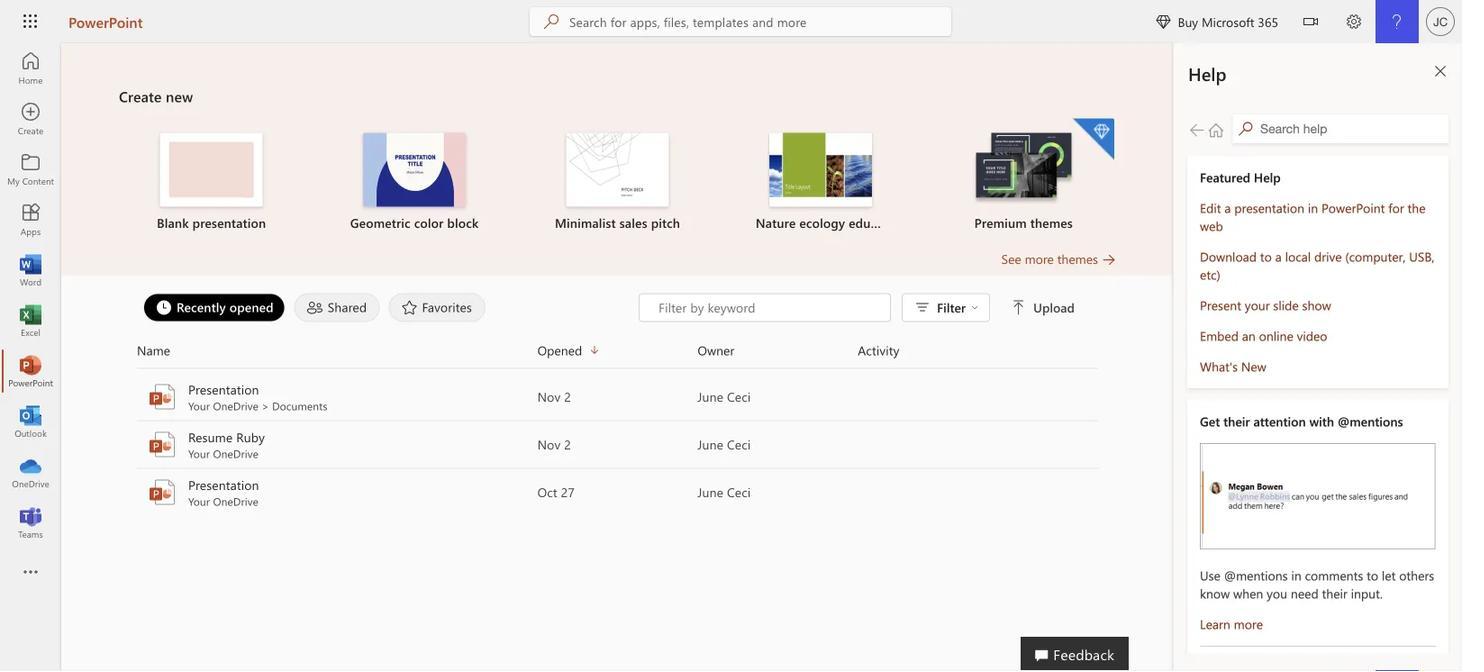 Task type: locate. For each thing, give the bounding box(es) containing it.
powerpoint image down name
[[148, 383, 177, 411]]

2 vertical spatial your
[[188, 494, 210, 509]]

onedrive down ruby
[[213, 446, 259, 461]]

blank presentation
[[157, 214, 266, 231]]

onedrive left '>'
[[213, 399, 259, 413]]

1 vertical spatial presentation
[[188, 477, 259, 493]]

1 june ceci from the top
[[698, 388, 751, 405]]

tab list containing recently opened
[[139, 293, 639, 322]]

27
[[561, 484, 575, 501]]

1 vertical spatial ceci
[[727, 436, 751, 453]]

your
[[188, 399, 210, 413], [188, 446, 210, 461], [188, 494, 210, 509]]

minimalist
[[555, 214, 616, 231]]

3 june ceci from the top
[[698, 484, 751, 501]]

create image
[[22, 110, 40, 128]]

1 onedrive from the top
[[213, 399, 259, 413]]

2 nov from the top
[[538, 436, 561, 453]]

create new
[[119, 87, 193, 106]]

june ceci for resume ruby your onedrive
[[698, 436, 751, 453]]

None search field
[[530, 7, 951, 36]]

premium themes image
[[973, 133, 1075, 205]]

nov 2 up oct 27
[[538, 436, 571, 453]]

365
[[1258, 13, 1279, 30]]

sales
[[620, 214, 648, 231]]

your for oct 27
[[188, 494, 210, 509]]

teams image
[[22, 514, 40, 532]]

june
[[698, 388, 724, 405], [698, 436, 724, 453], [698, 484, 724, 501]]

june ceci for presentation your onedrive
[[698, 484, 751, 501]]

2 vertical spatial onedrive
[[213, 494, 259, 509]]

recently opened tab
[[139, 293, 290, 322]]

powerpoint image inside name resume ruby cell
[[148, 430, 177, 459]]

row containing name
[[137, 340, 1098, 369]]

opened button
[[538, 340, 698, 361]]

presentation inside presentation your onedrive > documents
[[188, 381, 259, 398]]

1 nov 2 from the top
[[538, 388, 571, 405]]

2 onedrive from the top
[[213, 446, 259, 461]]

tab list
[[139, 293, 639, 322]]

 buy microsoft 365
[[1156, 13, 1279, 30]]

pitch
[[651, 214, 680, 231]]

onedrive for oct 27
[[213, 494, 259, 509]]

june for presentation your onedrive > documents
[[698, 388, 724, 405]]

0 vertical spatial your
[[188, 399, 210, 413]]

2 2 from the top
[[564, 436, 571, 453]]

2 name presentation cell from the top
[[137, 476, 538, 509]]

2
[[564, 388, 571, 405], [564, 436, 571, 453]]

0 vertical spatial june
[[698, 388, 724, 405]]

see more themes
[[1002, 251, 1098, 267]]

2 nov 2 from the top
[[538, 436, 571, 453]]

Search box. Suggestions appear as you type. search field
[[569, 7, 951, 36]]

2 vertical spatial june ceci
[[698, 484, 751, 501]]

powerpoint image for presentation your onedrive
[[148, 478, 177, 507]]

1 vertical spatial onedrive
[[213, 446, 259, 461]]

 button
[[1289, 0, 1333, 46]]

displaying 3 out of 6 files. status
[[639, 293, 1079, 322]]

1 2 from the top
[[564, 388, 571, 405]]

see more themes button
[[1002, 250, 1116, 268]]

2 ceci from the top
[[727, 436, 751, 453]]

activity
[[858, 342, 900, 359]]

shared tab
[[290, 293, 384, 322]]

powerpoint image left presentation your onedrive
[[148, 478, 177, 507]]

minimalist sales pitch image
[[566, 133, 669, 207]]

jc
[[1434, 14, 1448, 28]]

nov up oct
[[538, 436, 561, 453]]

nov for resume ruby
[[538, 436, 561, 453]]

row
[[137, 340, 1098, 369]]

your up resume
[[188, 399, 210, 413]]

2 down the opened
[[564, 388, 571, 405]]

2 june from the top
[[698, 436, 724, 453]]

june ceci
[[698, 388, 751, 405], [698, 436, 751, 453], [698, 484, 751, 501]]

presentation up resume
[[188, 381, 259, 398]]

owner button
[[698, 340, 858, 361]]

themes right the more
[[1058, 251, 1098, 267]]

name presentation cell down name button at the bottom of page
[[137, 381, 538, 413]]

premium
[[975, 214, 1027, 231]]

1 help region from the left
[[1120, 43, 1462, 671]]

1 your from the top
[[188, 399, 210, 413]]

nov 2 down the opened
[[538, 388, 571, 405]]

onedrive
[[213, 399, 259, 413], [213, 446, 259, 461], [213, 494, 259, 509]]

ruby
[[236, 429, 265, 446]]

1 vertical spatial nov
[[538, 436, 561, 453]]

list
[[119, 117, 1116, 250]]

navigation
[[0, 43, 61, 548]]

powerpoint image left resume
[[148, 430, 177, 459]]

shared
[[328, 299, 367, 315]]

2 vertical spatial ceci
[[727, 484, 751, 501]]

2 vertical spatial june
[[698, 484, 724, 501]]

nov for presentation
[[538, 388, 561, 405]]

0 vertical spatial ceci
[[727, 388, 751, 405]]

your inside presentation your onedrive
[[188, 494, 210, 509]]

june for presentation your onedrive
[[698, 484, 724, 501]]

0 vertical spatial onedrive
[[213, 399, 259, 413]]

themes inside button
[[1058, 251, 1098, 267]]

upload
[[1034, 299, 1075, 316]]

new
[[166, 87, 193, 106]]

your down resume
[[188, 446, 210, 461]]

opened
[[538, 342, 582, 359]]

1 vertical spatial june
[[698, 436, 724, 453]]

1 vertical spatial name presentation cell
[[137, 476, 538, 509]]

view more apps image
[[22, 564, 40, 582]]

your for nov 2
[[188, 399, 210, 413]]

0 vertical spatial 2
[[564, 388, 571, 405]]

1 june from the top
[[698, 388, 724, 405]]

presentation down resume ruby your onedrive
[[188, 477, 259, 493]]

jc button
[[1419, 0, 1462, 43]]

3 ceci from the top
[[727, 484, 751, 501]]

onedrive down resume ruby your onedrive
[[213, 494, 259, 509]]

presentation for nov 2
[[188, 381, 259, 398]]

1 vertical spatial 2
[[564, 436, 571, 453]]

3 your from the top
[[188, 494, 210, 509]]

0 vertical spatial name presentation cell
[[137, 381, 538, 413]]

themes inside list
[[1031, 214, 1073, 231]]

0 vertical spatial presentation
[[188, 381, 259, 398]]

help region
[[1120, 43, 1462, 671], [1174, 43, 1462, 671]]


[[1012, 301, 1026, 315]]

your inside presentation your onedrive > documents
[[188, 399, 210, 413]]

filter 
[[937, 299, 979, 316]]

powerpoint image
[[22, 362, 40, 380], [148, 383, 177, 411], [148, 430, 177, 459], [148, 478, 177, 507]]

onedrive inside presentation your onedrive > documents
[[213, 399, 259, 413]]

outlook image
[[22, 413, 40, 431]]

0 vertical spatial june ceci
[[698, 388, 751, 405]]

2 for resume ruby
[[564, 436, 571, 453]]

1 nov from the top
[[538, 388, 561, 405]]

2 up 27
[[564, 436, 571, 453]]

0 vertical spatial themes
[[1031, 214, 1073, 231]]

1 vertical spatial themes
[[1058, 251, 1098, 267]]

2 help region from the left
[[1174, 43, 1462, 671]]

1 ceci from the top
[[727, 388, 751, 405]]

2 june ceci from the top
[[698, 436, 751, 453]]

themes up 'see more themes'
[[1031, 214, 1073, 231]]

1 name presentation cell from the top
[[137, 381, 538, 413]]

name presentation cell down name resume ruby cell
[[137, 476, 538, 509]]

name resume ruby cell
[[137, 428, 538, 461]]

2 presentation from the top
[[188, 477, 259, 493]]

ceci
[[727, 388, 751, 405], [727, 436, 751, 453], [727, 484, 751, 501]]

nov 2
[[538, 388, 571, 405], [538, 436, 571, 453]]

3 onedrive from the top
[[213, 494, 259, 509]]

name presentation cell
[[137, 381, 538, 413], [137, 476, 538, 509]]

list containing blank presentation
[[119, 117, 1116, 250]]

nov
[[538, 388, 561, 405], [538, 436, 561, 453]]

1 vertical spatial your
[[188, 446, 210, 461]]

themes
[[1031, 214, 1073, 231], [1058, 251, 1098, 267]]

1 vertical spatial june ceci
[[698, 436, 751, 453]]

word image
[[22, 261, 40, 279]]

1 presentation from the top
[[188, 381, 259, 398]]

help
[[1189, 61, 1227, 85]]

recently opened element
[[143, 293, 285, 322]]

feedback
[[1054, 644, 1115, 664]]

2 your from the top
[[188, 446, 210, 461]]

0 vertical spatial nov 2
[[538, 388, 571, 405]]

0 vertical spatial nov
[[538, 388, 561, 405]]

presentation
[[188, 381, 259, 398], [188, 477, 259, 493]]

row inside create new "main content"
[[137, 340, 1098, 369]]

shared element
[[294, 293, 380, 322]]

nov down the opened
[[538, 388, 561, 405]]

3 june from the top
[[698, 484, 724, 501]]

 upload
[[1012, 299, 1075, 316]]

june for resume ruby your onedrive
[[698, 436, 724, 453]]

1 vertical spatial nov 2
[[538, 436, 571, 453]]

presentation your onedrive
[[188, 477, 259, 509]]

excel image
[[22, 312, 40, 330]]

list inside create new "main content"
[[119, 117, 1116, 250]]

june ceci for presentation your onedrive > documents
[[698, 388, 751, 405]]

your down resume ruby your onedrive
[[188, 494, 210, 509]]

your inside resume ruby your onedrive
[[188, 446, 210, 461]]

onedrive inside presentation your onedrive
[[213, 494, 259, 509]]



Task type: describe. For each thing, give the bounding box(es) containing it.
activity, column 4 of 4 column header
[[858, 340, 1098, 361]]

onedrive inside resume ruby your onedrive
[[213, 446, 259, 461]]

nature ecology education photo presentation element
[[730, 133, 912, 232]]

blank
[[157, 214, 189, 231]]

nov 2 for presentation
[[538, 388, 571, 405]]

resume ruby your onedrive
[[188, 429, 265, 461]]

buy
[[1178, 13, 1199, 30]]

recently opened
[[177, 299, 274, 315]]

presentation for oct 27
[[188, 477, 259, 493]]

ceci for resume ruby your onedrive
[[727, 436, 751, 453]]

name
[[137, 342, 170, 359]]

more
[[1025, 251, 1054, 267]]

favorites
[[422, 299, 472, 315]]

powerpoint image for presentation your onedrive > documents
[[148, 383, 177, 411]]

oct
[[538, 484, 558, 501]]

geometric color block element
[[324, 133, 505, 232]]

favorites element
[[389, 293, 486, 322]]

apps image
[[22, 211, 40, 229]]

premium themes element
[[933, 118, 1115, 232]]

home image
[[22, 59, 40, 77]]

color
[[414, 214, 444, 231]]

microsoft
[[1202, 13, 1255, 30]]

powerpoint image for resume ruby your onedrive
[[148, 430, 177, 459]]

Filter by keyword text field
[[657, 299, 881, 317]]

2 for presentation
[[564, 388, 571, 405]]

ceci for presentation your onedrive > documents
[[727, 388, 751, 405]]

name presentation cell for oct 27
[[137, 476, 538, 509]]

premium themes
[[975, 214, 1073, 231]]

name presentation cell for nov 2
[[137, 381, 538, 413]]

geometric color block image
[[363, 133, 466, 207]]

onedrive for nov 2
[[213, 399, 259, 413]]

powerpoint
[[68, 12, 143, 31]]

recently
[[177, 299, 226, 315]]

create new main content
[[61, 43, 1174, 517]]

create
[[119, 87, 162, 106]]

block
[[447, 214, 479, 231]]

blank presentation element
[[121, 133, 302, 232]]

feedback button
[[1021, 637, 1129, 671]]

nov 2 for resume ruby
[[538, 436, 571, 453]]

powerpoint banner
[[0, 0, 1462, 46]]


[[1156, 14, 1171, 29]]

name button
[[137, 340, 538, 361]]

oct 27
[[538, 484, 575, 501]]

see
[[1002, 251, 1022, 267]]

onedrive image
[[22, 463, 40, 481]]

favorites tab
[[384, 293, 490, 322]]

minimalist sales pitch element
[[527, 133, 708, 232]]

minimalist sales pitch
[[555, 214, 680, 231]]

geometric color block
[[350, 214, 479, 231]]

my content image
[[22, 160, 40, 178]]

powerpoint image down excel icon at the top left
[[22, 362, 40, 380]]

filter
[[937, 299, 966, 316]]

presentation
[[193, 214, 266, 231]]


[[971, 304, 979, 311]]

documents
[[272, 399, 328, 413]]

premium templates diamond image
[[1073, 118, 1115, 160]]

owner
[[698, 342, 735, 359]]

geometric
[[350, 214, 411, 231]]

resume
[[188, 429, 233, 446]]

nature ecology education photo presentation image
[[769, 133, 872, 207]]

opened
[[230, 299, 274, 315]]

presentation your onedrive > documents
[[188, 381, 328, 413]]


[[1304, 14, 1318, 29]]

>
[[262, 399, 269, 413]]

tab list inside create new "main content"
[[139, 293, 639, 322]]

ceci for presentation your onedrive
[[727, 484, 751, 501]]



Task type: vqa. For each thing, say whether or not it's contained in the screenshot.
27
yes



